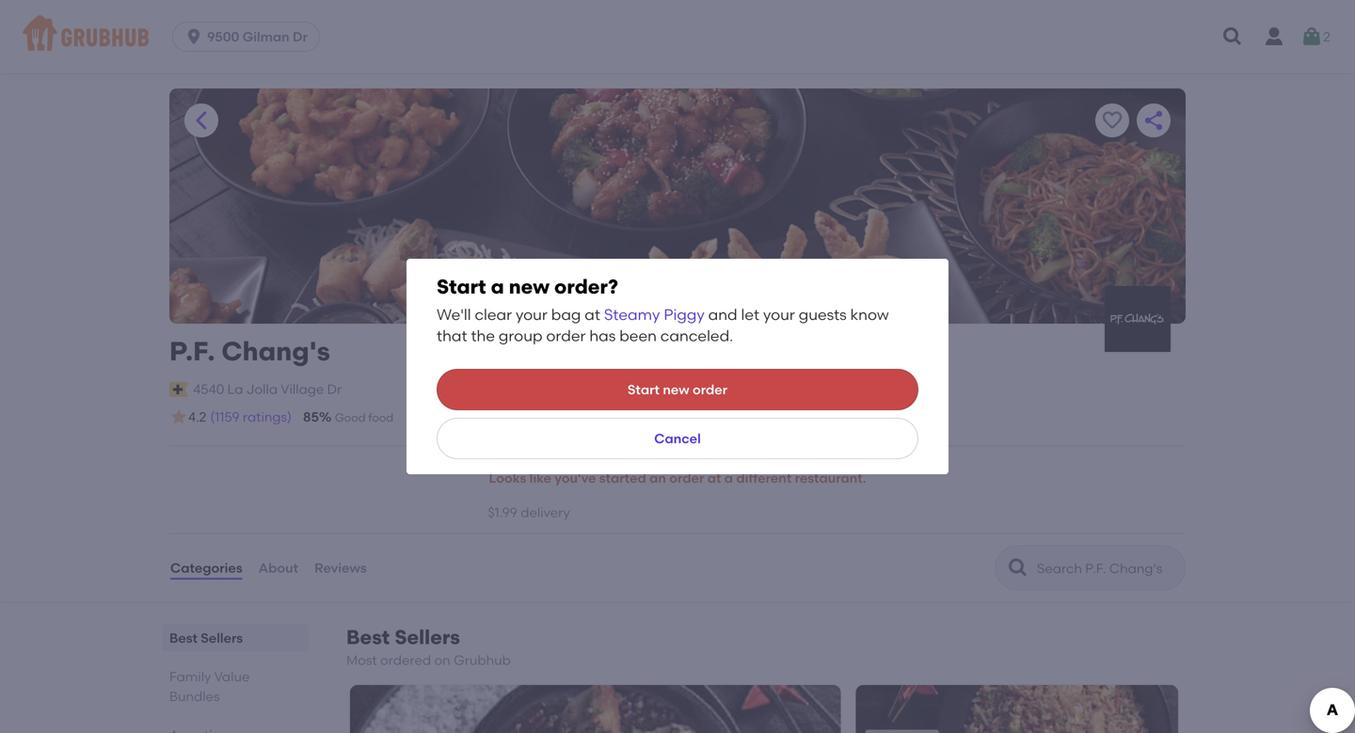 Task type: vqa. For each thing, say whether or not it's contained in the screenshot.
'86'
yes



Task type: locate. For each thing, give the bounding box(es) containing it.
1 vertical spatial at
[[708, 470, 722, 486]]

start up we'll
[[437, 275, 486, 299]]

know
[[851, 305, 890, 324]]

start for start a new order?
[[437, 275, 486, 299]]

dr right gilman
[[293, 29, 308, 45]]

1 vertical spatial new
[[663, 382, 690, 398]]

delivery right time
[[487, 411, 530, 425]]

an
[[650, 470, 667, 486]]

reviews button
[[314, 534, 368, 602]]

order
[[546, 327, 586, 345], [693, 382, 728, 398], [621, 411, 651, 425], [670, 470, 705, 486]]

svg image inside 2 button
[[1301, 25, 1324, 48]]

9500 gilman dr
[[207, 29, 308, 45]]

like
[[530, 470, 552, 486]]

best for best sellers most ordered on grubhub
[[346, 626, 390, 650]]

most
[[346, 653, 377, 669]]

cancel button
[[437, 418, 919, 460]]

0 vertical spatial start
[[437, 275, 486, 299]]

your right let on the right
[[764, 305, 796, 324]]

1 horizontal spatial best
[[346, 626, 390, 650]]

sellers up value
[[201, 630, 243, 646]]

family
[[169, 669, 211, 685]]

at
[[585, 305, 601, 324], [708, 470, 722, 486]]

new up cancel
[[663, 382, 690, 398]]

(1159 ratings)
[[210, 409, 292, 425]]

your
[[516, 305, 548, 324], [764, 305, 796, 324]]

your inside and let your guests know that the group order has been canceled.
[[764, 305, 796, 324]]

search icon image
[[1007, 557, 1030, 580]]

best inside best sellers most ordered on grubhub
[[346, 626, 390, 650]]

we'll
[[437, 305, 471, 324]]

share icon image
[[1143, 109, 1166, 132]]

2
[[1324, 29, 1331, 45]]

1 horizontal spatial a
[[725, 470, 734, 486]]

start inside button
[[628, 382, 660, 398]]

a up clear
[[491, 275, 504, 299]]

village
[[281, 382, 324, 398]]

4.2
[[188, 409, 207, 425]]

1 horizontal spatial new
[[663, 382, 690, 398]]

categories button
[[169, 534, 244, 602]]

0 horizontal spatial at
[[585, 305, 601, 324]]

delivery down like
[[521, 504, 570, 520]]

order down 'bag'
[[546, 327, 586, 345]]

reviews
[[315, 560, 367, 576]]

0 horizontal spatial new
[[509, 275, 550, 299]]

time
[[460, 411, 484, 425]]

star icon image
[[169, 408, 188, 427]]

4540
[[193, 382, 224, 398]]

2 your from the left
[[764, 305, 796, 324]]

at up the has
[[585, 305, 601, 324]]

svg image inside '9500 gilman dr' button
[[185, 27, 203, 46]]

your for bag
[[516, 305, 548, 324]]

$1.99 delivery
[[488, 504, 570, 520]]

a
[[491, 275, 504, 299], [725, 470, 734, 486]]

start
[[437, 275, 486, 299], [628, 382, 660, 398]]

clear
[[475, 305, 512, 324]]

order right 'an'
[[670, 470, 705, 486]]

0 vertical spatial new
[[509, 275, 550, 299]]

best up most
[[346, 626, 390, 650]]

1 horizontal spatial your
[[764, 305, 796, 324]]

svg image for 9500 gilman dr
[[185, 27, 203, 46]]

dr
[[293, 29, 308, 45], [327, 382, 342, 398]]

on
[[441, 411, 457, 425]]

(1159
[[210, 409, 240, 425]]

0 vertical spatial at
[[585, 305, 601, 324]]

best sellers most ordered on grubhub
[[346, 626, 511, 669]]

new
[[509, 275, 550, 299], [663, 382, 690, 398]]

0 horizontal spatial sellers
[[201, 630, 243, 646]]

0 horizontal spatial start
[[437, 275, 486, 299]]

looks like you've started an order at a different restaurant.
[[489, 470, 867, 486]]

1 vertical spatial a
[[725, 470, 734, 486]]

dr inside main navigation navigation
[[293, 29, 308, 45]]

your up group
[[516, 305, 548, 324]]

sellers up on
[[395, 626, 460, 650]]

start up the correct order
[[628, 382, 660, 398]]

on time delivery
[[441, 411, 530, 425]]

order inside and let your guests know that the group order has been canceled.
[[546, 327, 586, 345]]

jolla
[[246, 382, 278, 398]]

order?
[[555, 275, 618, 299]]

2 horizontal spatial svg image
[[1301, 25, 1324, 48]]

p.f. chang's
[[169, 336, 330, 367]]

order inside button
[[670, 470, 705, 486]]

canceled.
[[661, 327, 734, 345]]

0 horizontal spatial your
[[516, 305, 548, 324]]

steamy piggy link
[[604, 305, 705, 324]]

p.f.
[[169, 336, 215, 367]]

Search P.F. Chang's search field
[[1036, 560, 1180, 578]]

started
[[600, 470, 647, 486]]

good food
[[335, 411, 394, 425]]

order down 'canceled.'
[[693, 382, 728, 398]]

at left different on the right bottom
[[708, 470, 722, 486]]

save this restaurant button
[[1096, 104, 1130, 137]]

bag
[[552, 305, 581, 324]]

0 horizontal spatial dr
[[293, 29, 308, 45]]

svg image
[[1222, 25, 1245, 48], [1301, 25, 1324, 48], [185, 27, 203, 46]]

a left different on the right bottom
[[725, 470, 734, 486]]

0 horizontal spatial best
[[169, 630, 198, 646]]

looks like you've started an order at a different restaurant. button
[[488, 458, 868, 499]]

4540 la jolla village dr
[[193, 382, 342, 398]]

sellers inside best sellers most ordered on grubhub
[[395, 626, 460, 650]]

gilman
[[243, 29, 290, 45]]

1 vertical spatial dr
[[327, 382, 342, 398]]

1 your from the left
[[516, 305, 548, 324]]

1 horizontal spatial at
[[708, 470, 722, 486]]

has
[[590, 327, 616, 345]]

sellers
[[395, 626, 460, 650], [201, 630, 243, 646]]

categories
[[170, 560, 243, 576]]

0 vertical spatial dr
[[293, 29, 308, 45]]

new up clear
[[509, 275, 550, 299]]

delivery
[[487, 411, 530, 425], [521, 504, 570, 520]]

9500 gilman dr button
[[172, 22, 328, 52]]

1 horizontal spatial sellers
[[395, 626, 460, 650]]

1 vertical spatial delivery
[[521, 504, 570, 520]]

start for start new order
[[628, 382, 660, 398]]

0 horizontal spatial svg image
[[185, 27, 203, 46]]

1 horizontal spatial start
[[628, 382, 660, 398]]

guests
[[799, 305, 847, 324]]

caret left icon image
[[190, 109, 213, 132]]

0 vertical spatial a
[[491, 275, 504, 299]]

1 horizontal spatial svg image
[[1222, 25, 1245, 48]]

1 horizontal spatial dr
[[327, 382, 342, 398]]

dr right village at bottom left
[[327, 382, 342, 398]]

best up family
[[169, 630, 198, 646]]

correct order
[[576, 411, 651, 425]]

1 vertical spatial start
[[628, 382, 660, 398]]

let
[[742, 305, 760, 324]]

best
[[346, 626, 390, 650], [169, 630, 198, 646]]

p.f. chang's logo image
[[1105, 286, 1171, 352]]



Task type: describe. For each thing, give the bounding box(es) containing it.
start new order
[[628, 382, 728, 398]]

85
[[303, 409, 319, 425]]

that
[[437, 327, 468, 345]]

different
[[737, 470, 792, 486]]

subscription pass image
[[169, 382, 189, 397]]

family value bundles
[[169, 669, 250, 705]]

sellers for best sellers
[[201, 630, 243, 646]]

main navigation navigation
[[0, 0, 1356, 73]]

restaurant.
[[795, 470, 867, 486]]

been
[[620, 327, 657, 345]]

about
[[259, 560, 299, 576]]

chang's
[[221, 336, 330, 367]]

grubhub
[[454, 653, 511, 669]]

the
[[471, 327, 495, 345]]

ordered
[[380, 653, 431, 669]]

0 vertical spatial delivery
[[487, 411, 530, 425]]

2 button
[[1301, 20, 1331, 54]]

food
[[369, 411, 394, 425]]

save this restaurant image
[[1102, 109, 1124, 132]]

sellers for best sellers most ordered on grubhub
[[395, 626, 460, 650]]

looks
[[489, 470, 527, 486]]

start a new order?
[[437, 275, 618, 299]]

we'll clear your bag at steamy piggy
[[437, 305, 705, 324]]

and
[[709, 305, 738, 324]]

0 horizontal spatial a
[[491, 275, 504, 299]]

a inside button
[[725, 470, 734, 486]]

bundles
[[169, 689, 220, 705]]

ratings)
[[243, 409, 292, 425]]

piggy
[[664, 305, 705, 324]]

la
[[228, 382, 243, 398]]

at inside looks like you've started an order at a different restaurant. button
[[708, 470, 722, 486]]

$1.99
[[488, 504, 518, 520]]

new inside button
[[663, 382, 690, 398]]

best sellers
[[169, 630, 243, 646]]

you've
[[555, 470, 596, 486]]

group
[[499, 327, 543, 345]]

about button
[[258, 534, 299, 602]]

steamy
[[604, 305, 660, 324]]

cancel
[[655, 431, 701, 447]]

order right "correct"
[[621, 411, 651, 425]]

your for guests
[[764, 305, 796, 324]]

start new order button
[[437, 369, 919, 411]]

best for best sellers
[[169, 630, 198, 646]]

and let your guests know that the group order has been canceled.
[[437, 305, 890, 345]]

86
[[545, 409, 560, 425]]

order inside button
[[693, 382, 728, 398]]

correct
[[576, 411, 619, 425]]

on
[[434, 653, 451, 669]]

value
[[214, 669, 250, 685]]

9500
[[207, 29, 240, 45]]

svg image for 2
[[1301, 25, 1324, 48]]

good
[[335, 411, 366, 425]]

4540 la jolla village dr button
[[192, 379, 343, 400]]



